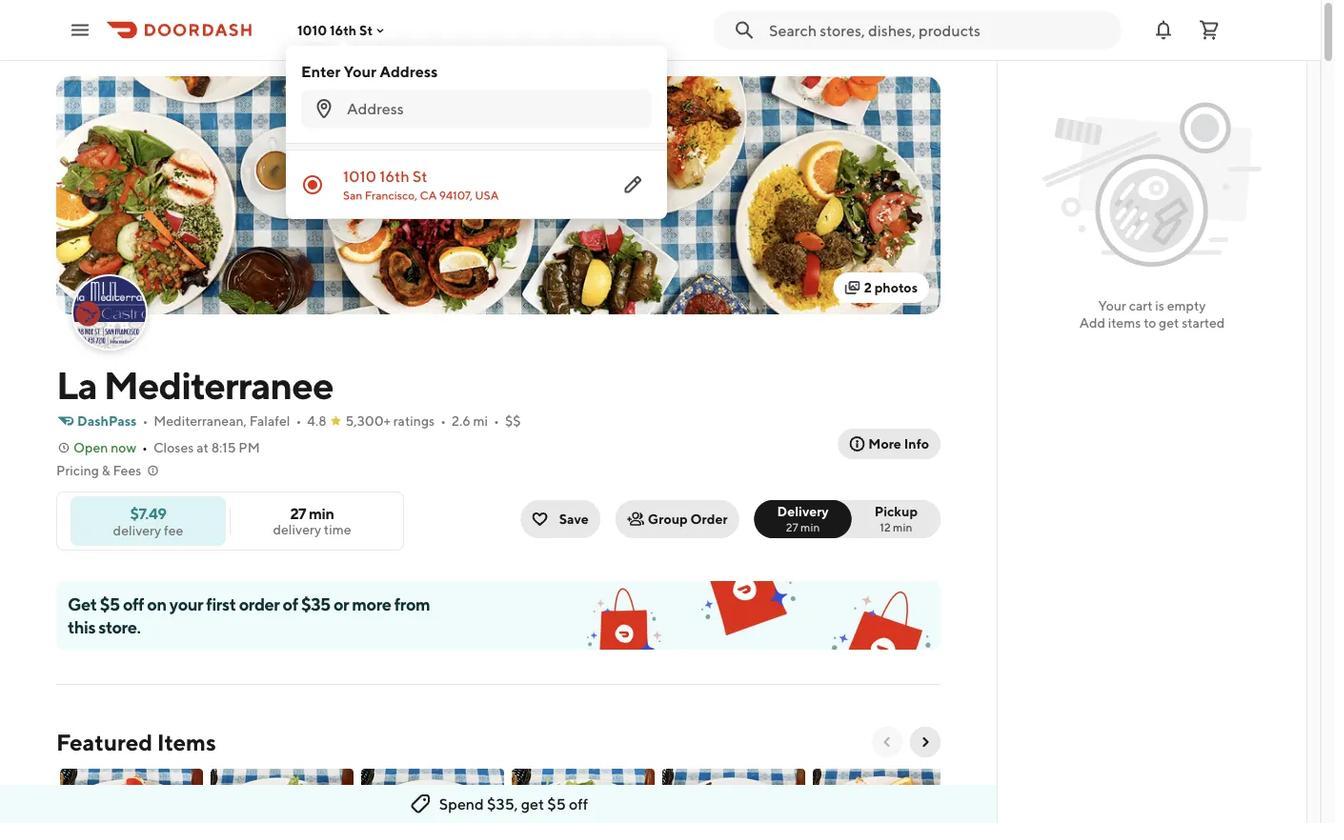 Task type: describe. For each thing, give the bounding box(es) containing it.
la
[[56, 362, 97, 408]]

mediterranee
[[104, 362, 333, 408]]

this
[[68, 617, 96, 637]]

store.
[[99, 617, 141, 637]]

$7.49 delivery fee
[[113, 504, 183, 538]]

time
[[324, 522, 351, 538]]

0 horizontal spatial get
[[521, 796, 544, 814]]

ca
[[420, 189, 437, 202]]

• right mi
[[494, 413, 499, 429]]

16th for 1010 16th st san francisco, ca 94107, usa
[[380, 167, 410, 185]]

pickup
[[875, 504, 918, 520]]

fees
[[113, 463, 141, 479]]

2
[[864, 280, 872, 296]]

lunch chicken pomegranate image
[[361, 769, 504, 824]]

francisco,
[[365, 189, 418, 202]]

spend
[[439, 796, 484, 814]]

cart
[[1129, 298, 1153, 314]]

enter your address
[[301, 62, 438, 81]]

empty
[[1168, 298, 1206, 314]]

&
[[102, 463, 110, 479]]

8:15
[[211, 440, 236, 456]]

5,300+
[[346, 413, 391, 429]]

of
[[283, 594, 298, 614]]

• right now
[[142, 440, 148, 456]]

enter
[[301, 62, 341, 81]]

min for delivery
[[801, 521, 820, 534]]

started
[[1182, 315, 1225, 331]]

off inside get $5 off on your first order of $35 or more from this store.
[[123, 594, 144, 614]]

more info
[[869, 436, 930, 452]]

lunch salmon kebab image
[[663, 769, 806, 824]]

• right the dashpass on the bottom of the page
[[142, 413, 148, 429]]

previous button of carousel image
[[880, 735, 895, 750]]

group order
[[648, 511, 728, 527]]

group
[[648, 511, 688, 527]]

1010 for 1010 16th st san francisco, ca 94107, usa
[[343, 167, 377, 185]]

$7.49
[[130, 504, 166, 522]]

1010 16th st button
[[297, 22, 388, 38]]

open
[[73, 440, 108, 456]]

next button of carousel image
[[918, 735, 933, 750]]

open now
[[73, 440, 136, 456]]

1 horizontal spatial $5
[[547, 796, 566, 814]]

2.6 mi • $$
[[452, 413, 521, 429]]

0 items, open order cart image
[[1198, 19, 1221, 41]]

dashpass
[[77, 413, 137, 429]]

• left 4.8
[[296, 413, 302, 429]]

featured items
[[56, 729, 216, 756]]

closes
[[153, 440, 194, 456]]

94107,
[[439, 189, 473, 202]]

spend $35, get $5 off
[[439, 796, 588, 814]]

delivery
[[778, 504, 829, 520]]

1010 for 1010 16th st
[[297, 22, 327, 38]]

$$
[[505, 413, 521, 429]]

group order button
[[616, 501, 739, 539]]

pickup 12 min
[[875, 504, 918, 534]]

mi
[[473, 413, 488, 429]]

address
[[380, 62, 438, 81]]

edit 1010 16th st from saved addresses image
[[622, 174, 644, 196]]

16th for 1010 16th st
[[330, 22, 357, 38]]

add
[[1080, 315, 1106, 331]]

photos
[[875, 280, 918, 296]]

pm
[[239, 440, 260, 456]]

san
[[343, 189, 363, 202]]

order
[[691, 511, 728, 527]]

fee
[[164, 522, 183, 538]]

save
[[559, 511, 589, 527]]

delivery inside $7.49 delivery fee
[[113, 522, 161, 538]]



Task type: vqa. For each thing, say whether or not it's contained in the screenshot.
MEXICAN, corresponding to La Salsa
no



Task type: locate. For each thing, give the bounding box(es) containing it.
0 horizontal spatial 1010
[[297, 22, 327, 38]]

1 vertical spatial $5
[[547, 796, 566, 814]]

on
[[147, 594, 166, 614]]

ratings
[[393, 413, 435, 429]]

5,300+ ratings •
[[346, 413, 446, 429]]

get inside your cart is empty add items to get started
[[1159, 315, 1180, 331]]

more info button
[[838, 429, 941, 460]]

27 min delivery time
[[273, 505, 351, 538]]

your right enter on the top
[[344, 62, 377, 81]]

featured items heading
[[56, 727, 216, 758]]

pricing & fees button
[[56, 461, 160, 480]]

1010 up enter on the top
[[297, 22, 327, 38]]

$5 up store.
[[100, 594, 120, 614]]

delivery 27 min
[[778, 504, 829, 534]]

now
[[111, 440, 136, 456]]

delivery
[[273, 522, 321, 538], [113, 522, 161, 538]]

1010 inside 1010 16th st san francisco, ca 94107, usa
[[343, 167, 377, 185]]

0 vertical spatial st
[[360, 22, 373, 38]]

get right $35,
[[521, 796, 544, 814]]

st up enter your address
[[360, 22, 373, 38]]

0 vertical spatial 16th
[[330, 22, 357, 38]]

off
[[123, 594, 144, 614], [569, 796, 588, 814]]

at
[[197, 440, 209, 456]]

None radio
[[286, 151, 667, 219]]

st
[[360, 22, 373, 38], [413, 167, 427, 185]]

info
[[904, 436, 930, 452]]

None radio
[[755, 501, 852, 539], [841, 501, 941, 539], [755, 501, 852, 539], [841, 501, 941, 539]]

1 horizontal spatial get
[[1159, 315, 1180, 331]]

min up $35
[[309, 505, 334, 523]]

order
[[239, 594, 280, 614]]

0 vertical spatial off
[[123, 594, 144, 614]]

$35
[[301, 594, 331, 614]]

lunch chicken shawerma image
[[60, 769, 203, 824]]

min for pickup
[[893, 521, 913, 534]]

27 left time
[[290, 505, 306, 523]]

items
[[1109, 315, 1141, 331]]

your
[[344, 62, 377, 81], [1099, 298, 1127, 314]]

min
[[309, 505, 334, 523], [801, 521, 820, 534], [893, 521, 913, 534]]

order methods option group
[[755, 501, 941, 539]]

lunch lamb shawarma image
[[813, 769, 956, 824]]

la mediterranee
[[56, 362, 333, 408]]

st for 1010 16th st
[[360, 22, 373, 38]]

get
[[68, 594, 97, 614]]

16th up the francisco,
[[380, 167, 410, 185]]

0 horizontal spatial delivery
[[113, 522, 161, 538]]

pricing
[[56, 463, 99, 479]]

1 vertical spatial 1010
[[343, 167, 377, 185]]

off right $35,
[[569, 796, 588, 814]]

• closes at 8:15 pm
[[142, 440, 260, 456]]

or
[[334, 594, 349, 614]]

0 vertical spatial 1010
[[297, 22, 327, 38]]

16th inside 1010 16th st san francisco, ca 94107, usa
[[380, 167, 410, 185]]

0 horizontal spatial min
[[309, 505, 334, 523]]

16th
[[330, 22, 357, 38], [380, 167, 410, 185]]

dashpass •
[[77, 413, 148, 429]]

first
[[206, 594, 236, 614]]

get $5 off on your first order of $35 or more from this store.
[[68, 594, 430, 637]]

delivery left "fee"
[[113, 522, 161, 538]]

min inside '27 min delivery time'
[[309, 505, 334, 523]]

$35,
[[487, 796, 518, 814]]

1 horizontal spatial 16th
[[380, 167, 410, 185]]

0 vertical spatial $5
[[100, 594, 120, 614]]

min down delivery
[[801, 521, 820, 534]]

notification bell image
[[1153, 19, 1175, 41]]

pricing & fees
[[56, 463, 141, 479]]

$5 right $35,
[[547, 796, 566, 814]]

more
[[869, 436, 902, 452]]

0 vertical spatial your
[[344, 62, 377, 81]]

more
[[352, 594, 391, 614]]

your
[[169, 594, 203, 614]]

0 horizontal spatial st
[[360, 22, 373, 38]]

1010 16th st
[[297, 22, 373, 38]]

$5 inside get $5 off on your first order of $35 or more from this store.
[[100, 594, 120, 614]]

off left on
[[123, 594, 144, 614]]

1010
[[297, 22, 327, 38], [343, 167, 377, 185]]

16th up enter on the top
[[330, 22, 357, 38]]

delivery left time
[[273, 522, 321, 538]]

1 horizontal spatial 27
[[786, 521, 799, 534]]

st for 1010 16th st san francisco, ca 94107, usa
[[413, 167, 427, 185]]

items
[[157, 729, 216, 756]]

lunch saffron chicken kebab image
[[211, 769, 354, 824]]

usa
[[475, 189, 499, 202]]

1 horizontal spatial off
[[569, 796, 588, 814]]

12
[[880, 521, 891, 534]]

1 vertical spatial off
[[569, 796, 588, 814]]

la mediterranee image
[[56, 76, 941, 315], [73, 276, 146, 349]]

get right to
[[1159, 315, 1180, 331]]

$5
[[100, 594, 120, 614], [547, 796, 566, 814]]

1 vertical spatial get
[[521, 796, 544, 814]]

1 vertical spatial your
[[1099, 298, 1127, 314]]

27 inside '27 min delivery time'
[[290, 505, 306, 523]]

•
[[142, 413, 148, 429], [296, 413, 302, 429], [441, 413, 446, 429], [494, 413, 499, 429], [142, 440, 148, 456]]

get
[[1159, 315, 1180, 331], [521, 796, 544, 814]]

1010 16th st san francisco, ca 94107, usa
[[343, 167, 499, 202]]

your up items
[[1099, 298, 1127, 314]]

from
[[394, 594, 430, 614]]

st up ca
[[413, 167, 427, 185]]

27 inside the delivery 27 min
[[786, 521, 799, 534]]

delivery inside '27 min delivery time'
[[273, 522, 321, 538]]

min down pickup
[[893, 521, 913, 534]]

27
[[290, 505, 306, 523], [786, 521, 799, 534]]

1010 up san
[[343, 167, 377, 185]]

2 photos button
[[834, 273, 930, 303]]

1 horizontal spatial your
[[1099, 298, 1127, 314]]

mediterranean,
[[154, 413, 247, 429]]

lunch middle eastern plate image
[[512, 769, 655, 824]]

0 horizontal spatial $5
[[100, 594, 120, 614]]

Store search: begin typing to search for stores available on DoorDash text field
[[769, 20, 1111, 41]]

1 horizontal spatial delivery
[[273, 522, 321, 538]]

is
[[1156, 298, 1165, 314]]

0 vertical spatial get
[[1159, 315, 1180, 331]]

1 horizontal spatial 1010
[[343, 167, 377, 185]]

none radio containing 1010 16th st
[[286, 151, 667, 219]]

falafel
[[250, 413, 290, 429]]

to
[[1144, 315, 1157, 331]]

2 horizontal spatial min
[[893, 521, 913, 534]]

0 horizontal spatial 16th
[[330, 22, 357, 38]]

featured
[[56, 729, 153, 756]]

st inside 1010 16th st san francisco, ca 94107, usa
[[413, 167, 427, 185]]

your inside your cart is empty add items to get started
[[1099, 298, 1127, 314]]

1 vertical spatial st
[[413, 167, 427, 185]]

min inside pickup 12 min
[[893, 521, 913, 534]]

open menu image
[[69, 19, 92, 41]]

0 horizontal spatial 27
[[290, 505, 306, 523]]

4.8
[[307, 413, 327, 429]]

1 horizontal spatial st
[[413, 167, 427, 185]]

• left 2.6
[[441, 413, 446, 429]]

Enter Your Address text field
[[347, 98, 641, 119]]

1 horizontal spatial min
[[801, 521, 820, 534]]

min inside the delivery 27 min
[[801, 521, 820, 534]]

mediterranean, falafel
[[154, 413, 290, 429]]

your cart is empty add items to get started
[[1080, 298, 1225, 331]]

2.6
[[452, 413, 471, 429]]

0 horizontal spatial your
[[344, 62, 377, 81]]

2 photos
[[864, 280, 918, 296]]

save button
[[521, 501, 600, 539]]

1 vertical spatial 16th
[[380, 167, 410, 185]]

27 down delivery
[[786, 521, 799, 534]]

0 horizontal spatial off
[[123, 594, 144, 614]]



